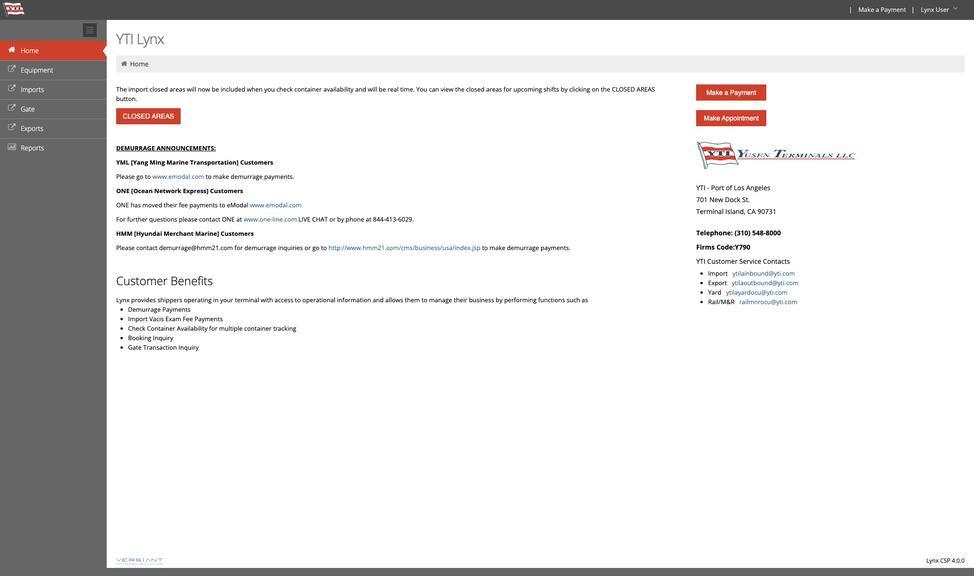 Task type: vqa. For each thing, say whether or not it's contained in the screenshot.
or to the right
yes



Task type: describe. For each thing, give the bounding box(es) containing it.
availability
[[177, 324, 208, 333]]

2 will from the left
[[368, 85, 377, 93]]

for further questions please contact one at www.one-line.com live chat or by phone at 844-413-6029.
[[116, 215, 414, 223]]

ytilayardocu@yti.com link
[[727, 288, 788, 297]]

information
[[337, 296, 371, 304]]

functions
[[539, 296, 565, 304]]

0 horizontal spatial make a payment link
[[697, 84, 767, 101]]

0 horizontal spatial home link
[[0, 41, 107, 60]]

0 horizontal spatial home
[[21, 46, 39, 55]]

home image
[[7, 47, 17, 53]]

548-
[[753, 228, 766, 237]]

please for please contact demurrage@hmm21.com for demurrage inquiries or go to
[[116, 243, 135, 252]]

for inside the import closed areas will now be included when you check container availability and will be real time.  you can view the closed areas for upcoming shifts by clicking on the closed areas button.
[[504, 85, 512, 93]]

4.0.0
[[952, 557, 965, 565]]

1 closed from the left
[[150, 85, 168, 93]]

real
[[388, 85, 399, 93]]

gate link
[[0, 99, 107, 119]]

external link image for gate
[[7, 105, 17, 112]]

demurrage@hmm21.com
[[159, 243, 233, 252]]

reports
[[21, 143, 44, 152]]

as
[[582, 296, 588, 304]]

www.one-line.com link
[[244, 215, 297, 223]]

2 be from the left
[[379, 85, 386, 93]]

appointment
[[722, 114, 759, 122]]

can
[[429, 85, 439, 93]]

lynx csp 4.0.0
[[927, 557, 965, 565]]

0 vertical spatial a
[[876, 5, 880, 14]]

please for please go to
[[116, 172, 135, 181]]

island,
[[726, 207, 746, 216]]

701
[[697, 195, 708, 204]]

0 horizontal spatial inquiry
[[153, 334, 173, 342]]

http://www.hmm21.com/cms/business/usa/index.jsp link
[[329, 243, 481, 252]]

access
[[275, 296, 293, 304]]

0 vertical spatial payment
[[881, 5, 907, 14]]

further
[[127, 215, 148, 223]]

import ytilainbound@yti.com
[[709, 269, 795, 278]]

ca
[[748, 207, 756, 216]]

when
[[247, 85, 263, 93]]

external link image for imports
[[7, 85, 17, 92]]

www.emodal.com link for to make demurrage payments.
[[153, 172, 204, 181]]

transaction
[[143, 343, 177, 352]]

1 horizontal spatial www.emodal.com
[[250, 201, 302, 209]]

live
[[299, 215, 311, 223]]

container
[[147, 324, 175, 333]]

0 vertical spatial contact
[[199, 215, 220, 223]]

1 be from the left
[[212, 85, 219, 93]]

areas
[[637, 85, 655, 93]]

844-
[[373, 215, 386, 223]]

8000
[[766, 228, 781, 237]]

lynx for lynx csp 4.0.0
[[927, 557, 939, 565]]

customers for one [ocean network express] customers
[[210, 186, 243, 195]]

check
[[128, 324, 145, 333]]

your
[[220, 296, 233, 304]]

1 will from the left
[[187, 85, 196, 93]]

1 horizontal spatial go
[[313, 243, 320, 252]]

yml [yang ming marine transportation] customers
[[116, 158, 273, 167]]

0 horizontal spatial by
[[337, 215, 344, 223]]

chat
[[312, 215, 328, 223]]

please
[[179, 215, 198, 223]]

make appointment link
[[697, 110, 767, 126]]

1 vertical spatial contact
[[136, 243, 158, 252]]

import
[[128, 85, 148, 93]]

demurrage
[[116, 144, 155, 152]]

make for 'make appointment' link
[[704, 114, 721, 122]]

home image
[[120, 60, 128, 67]]

ming
[[150, 158, 165, 167]]

2 areas from the left
[[486, 85, 502, 93]]

1 horizontal spatial payments.
[[541, 243, 571, 252]]

you
[[417, 85, 428, 93]]

0 vertical spatial make
[[213, 172, 229, 181]]

1 | from the left
[[849, 5, 853, 14]]

availability
[[324, 85, 354, 93]]

[ocean
[[131, 186, 153, 195]]

(310)
[[735, 228, 751, 237]]

equipment link
[[0, 60, 107, 80]]

operational
[[303, 296, 336, 304]]

yti for yti - port of los angeles 701 new dock st. terminal island, ca 90731
[[697, 183, 706, 192]]

one for one [ocean network express] customers
[[116, 186, 130, 195]]

lynx user
[[921, 5, 950, 14]]

1 the from the left
[[455, 85, 465, 93]]

announcements:
[[157, 144, 216, 152]]

yti for yti lynx
[[116, 29, 133, 48]]

shippers
[[158, 296, 182, 304]]

yml
[[116, 158, 129, 167]]

0 vertical spatial import
[[709, 269, 728, 278]]

[yang
[[131, 158, 148, 167]]

rail/m&r
[[709, 298, 738, 306]]

service
[[740, 257, 762, 266]]

express]
[[183, 186, 209, 195]]

on
[[592, 85, 600, 93]]

contacts
[[763, 257, 790, 266]]

2 vertical spatial one
[[222, 215, 235, 223]]

-
[[708, 183, 710, 192]]

hmm
[[116, 229, 133, 238]]

1 horizontal spatial make a payment
[[859, 5, 907, 14]]

closed
[[612, 85, 635, 93]]

1 horizontal spatial payments
[[195, 315, 223, 323]]

imports link
[[0, 80, 107, 99]]

lynx for lynx user
[[921, 5, 935, 14]]

external link image
[[7, 66, 17, 73]]

1 horizontal spatial inquiry
[[179, 343, 199, 352]]

versiant image
[[116, 558, 163, 565]]

provides
[[131, 296, 156, 304]]

0 vertical spatial payments
[[162, 305, 191, 314]]

the
[[116, 85, 127, 93]]

with
[[261, 296, 273, 304]]

demurrage
[[128, 305, 161, 314]]

container inside the lynx provides shippers operating in your terminal with access to operational information and allows them to manage their business by performing functions such as demurrage payments import vacis exam fee payments check container availability for multiple container tracking booking inquiry gate transaction inquiry
[[244, 324, 272, 333]]

inquiries
[[278, 243, 303, 252]]

6029.
[[398, 215, 414, 223]]

0 vertical spatial customers
[[240, 158, 273, 167]]

0 horizontal spatial payment
[[730, 89, 757, 96]]

button.
[[116, 94, 137, 103]]

0 horizontal spatial make a payment
[[707, 89, 757, 96]]

customer benefits
[[116, 273, 213, 288]]

90731
[[758, 207, 777, 216]]

0 vertical spatial customer
[[708, 257, 738, 266]]

1 horizontal spatial home link
[[130, 59, 149, 68]]

lynx user link
[[917, 0, 964, 20]]

customers for hmm [hyundai merchant marine] customers
[[221, 229, 254, 238]]

container inside the import closed areas will now be included when you check container availability and will be real time.  you can view the closed areas for upcoming shifts by clicking on the closed areas button.
[[295, 85, 322, 93]]

phone
[[346, 215, 364, 223]]

for
[[116, 215, 126, 223]]

import inside the lynx provides shippers operating in your terminal with access to operational information and allows them to manage their business by performing functions such as demurrage payments import vacis exam fee payments check container availability for multiple container tracking booking inquiry gate transaction inquiry
[[128, 315, 148, 323]]

0 horizontal spatial or
[[305, 243, 311, 252]]

0 horizontal spatial www.emodal.com
[[153, 172, 204, 181]]



Task type: locate. For each thing, give the bounding box(es) containing it.
one [ocean network express] customers
[[116, 186, 243, 195]]

1 horizontal spatial will
[[368, 85, 377, 93]]

gate up exports on the top
[[21, 104, 35, 113]]

1 vertical spatial make
[[490, 243, 506, 252]]

www.emodal.com link up www.one-line.com link on the top left of page
[[250, 201, 302, 209]]

and inside the lynx provides shippers operating in your terminal with access to operational information and allows them to manage their business by performing functions such as demurrage payments import vacis exam fee payments check container availability for multiple container tracking booking inquiry gate transaction inquiry
[[373, 296, 384, 304]]

lynx inside the lynx provides shippers operating in your terminal with access to operational information and allows them to manage their business by performing functions such as demurrage payments import vacis exam fee payments check container availability for multiple container tracking booking inquiry gate transaction inquiry
[[116, 296, 130, 304]]

and inside the import closed areas will now be included when you check container availability and will be real time.  you can view the closed areas for upcoming shifts by clicking on the closed areas button.
[[355, 85, 366, 93]]

marine]
[[195, 229, 219, 238]]

at down emodal
[[237, 215, 242, 223]]

import up export at the top of page
[[709, 269, 728, 278]]

0 vertical spatial payments.
[[264, 172, 294, 181]]

or
[[330, 215, 336, 223], [305, 243, 311, 252]]

their left fee
[[164, 201, 177, 209]]

their
[[164, 201, 177, 209], [454, 296, 468, 304]]

home link right home icon
[[130, 59, 149, 68]]

1 at from the left
[[237, 215, 242, 223]]

make for left make a payment link
[[707, 89, 723, 96]]

their inside the lynx provides shippers operating in your terminal with access to operational information and allows them to manage their business by performing functions such as demurrage payments import vacis exam fee payments check container availability for multiple container tracking booking inquiry gate transaction inquiry
[[454, 296, 468, 304]]

multiple
[[219, 324, 243, 333]]

shifts
[[544, 85, 559, 93]]

yti
[[116, 29, 133, 48], [697, 183, 706, 192], [697, 257, 706, 266]]

external link image inside exports link
[[7, 124, 17, 131]]

0 horizontal spatial go
[[136, 172, 143, 181]]

2 please from the top
[[116, 243, 135, 252]]

exam
[[166, 315, 181, 323]]

closed right import
[[150, 85, 168, 93]]

imports
[[21, 85, 44, 94]]

None submit
[[116, 108, 181, 124]]

1 vertical spatial payment
[[730, 89, 757, 96]]

transportation]
[[190, 158, 239, 167]]

by left phone
[[337, 215, 344, 223]]

home
[[21, 46, 39, 55], [130, 59, 149, 68]]

[hyundai
[[134, 229, 162, 238]]

1 horizontal spatial contact
[[199, 215, 220, 223]]

1 vertical spatial external link image
[[7, 105, 17, 112]]

1 horizontal spatial gate
[[128, 343, 142, 352]]

or right the inquiries
[[305, 243, 311, 252]]

2 external link image from the top
[[7, 105, 17, 112]]

0 vertical spatial inquiry
[[153, 334, 173, 342]]

the
[[455, 85, 465, 93], [601, 85, 611, 93]]

make a payment link
[[855, 0, 910, 20], [697, 84, 767, 101]]

gate inside the lynx provides shippers operating in your terminal with access to operational information and allows them to manage their business by performing functions such as demurrage payments import vacis exam fee payments check container availability for multiple container tracking booking inquiry gate transaction inquiry
[[128, 343, 142, 352]]

included
[[221, 85, 245, 93]]

1 horizontal spatial or
[[330, 215, 336, 223]]

angeles
[[747, 183, 771, 192]]

0 horizontal spatial will
[[187, 85, 196, 93]]

1 horizontal spatial a
[[876, 5, 880, 14]]

2 vertical spatial customers
[[221, 229, 254, 238]]

payment up appointment
[[730, 89, 757, 96]]

please contact demurrage@hmm21.com for demurrage inquiries or go to http://www.hmm21.com/cms/business/usa/index.jsp to make demurrage payments.
[[116, 243, 571, 252]]

go right the inquiries
[[313, 243, 320, 252]]

telephone: (310) 548-8000
[[697, 228, 781, 237]]

0 horizontal spatial the
[[455, 85, 465, 93]]

2 horizontal spatial by
[[561, 85, 568, 93]]

demurrage
[[231, 172, 263, 181], [245, 243, 277, 252], [507, 243, 539, 252]]

www.emodal.com link down marine
[[153, 172, 204, 181]]

ytilaoutbound@yti.com
[[732, 279, 799, 287]]

for left upcoming
[[504, 85, 512, 93]]

by
[[561, 85, 568, 93], [337, 215, 344, 223], [496, 296, 503, 304]]

areas left now
[[170, 85, 185, 93]]

3 external link image from the top
[[7, 124, 17, 131]]

and left allows
[[373, 296, 384, 304]]

for left 'multiple'
[[209, 324, 218, 333]]

0 horizontal spatial and
[[355, 85, 366, 93]]

vacis
[[149, 315, 164, 323]]

2 vertical spatial external link image
[[7, 124, 17, 131]]

0 horizontal spatial closed
[[150, 85, 168, 93]]

|
[[849, 5, 853, 14], [912, 5, 915, 14]]

www.emodal.com down marine
[[153, 172, 204, 181]]

contact down [hyundai
[[136, 243, 158, 252]]

be left real at the left top of the page
[[379, 85, 386, 93]]

1 horizontal spatial import
[[709, 269, 728, 278]]

1 horizontal spatial customer
[[708, 257, 738, 266]]

lynx provides shippers operating in your terminal with access to operational information and allows them to manage their business by performing functions such as demurrage payments import vacis exam fee payments check container availability for multiple container tracking booking inquiry gate transaction inquiry
[[116, 296, 588, 352]]

1 horizontal spatial be
[[379, 85, 386, 93]]

1 vertical spatial www.emodal.com link
[[250, 201, 302, 209]]

payments up availability at the left of the page
[[195, 315, 223, 323]]

has
[[131, 201, 141, 209]]

make
[[213, 172, 229, 181], [490, 243, 506, 252]]

business
[[469, 296, 494, 304]]

external link image for exports
[[7, 124, 17, 131]]

1 horizontal spatial home
[[130, 59, 149, 68]]

1 vertical spatial yti
[[697, 183, 706, 192]]

railmnrocu@yti.com link
[[740, 298, 798, 306]]

demurrage announcements:
[[116, 144, 216, 152]]

0 horizontal spatial import
[[128, 315, 148, 323]]

0 vertical spatial gate
[[21, 104, 35, 113]]

areas left upcoming
[[486, 85, 502, 93]]

1 vertical spatial make a payment
[[707, 89, 757, 96]]

new
[[710, 195, 724, 204]]

one left has
[[116, 201, 129, 209]]

customers down www.one-
[[221, 229, 254, 238]]

inquiry down availability at the left of the page
[[179, 343, 199, 352]]

csp
[[941, 557, 951, 565]]

ytilainbound@yti.com
[[733, 269, 795, 278]]

1 vertical spatial a
[[725, 89, 729, 96]]

2 vertical spatial yti
[[697, 257, 706, 266]]

user
[[936, 5, 950, 14]]

for down for further questions please contact one at www.one-line.com live chat or by phone at 844-413-6029.
[[235, 243, 243, 252]]

1 please from the top
[[116, 172, 135, 181]]

container
[[295, 85, 322, 93], [244, 324, 272, 333]]

contact down one has moved their fee payments to emodal www.emodal.com
[[199, 215, 220, 223]]

bar chart image
[[7, 144, 17, 150]]

0 vertical spatial by
[[561, 85, 568, 93]]

external link image
[[7, 85, 17, 92], [7, 105, 17, 112], [7, 124, 17, 131]]

exports
[[21, 124, 43, 133]]

one
[[116, 186, 130, 195], [116, 201, 129, 209], [222, 215, 235, 223]]

booking
[[128, 334, 151, 342]]

www.one-
[[244, 215, 273, 223]]

1 vertical spatial customers
[[210, 186, 243, 195]]

gate down "booking"
[[128, 343, 142, 352]]

by inside the lynx provides shippers operating in your terminal with access to operational information and allows them to manage their business by performing functions such as demurrage payments import vacis exam fee payments check container availability for multiple container tracking booking inquiry gate transaction inquiry
[[496, 296, 503, 304]]

lynx for lynx provides shippers operating in your terminal with access to operational information and allows them to manage their business by performing functions such as demurrage payments import vacis exam fee payments check container availability for multiple container tracking booking inquiry gate transaction inquiry
[[116, 296, 130, 304]]

hmm [hyundai merchant marine] customers
[[116, 229, 254, 238]]

1 horizontal spatial their
[[454, 296, 468, 304]]

1 vertical spatial customer
[[116, 273, 168, 288]]

operating
[[184, 296, 212, 304]]

closed
[[150, 85, 168, 93], [466, 85, 485, 93]]

0 vertical spatial www.emodal.com
[[153, 172, 204, 181]]

by right 'business' in the bottom of the page
[[496, 296, 503, 304]]

0 vertical spatial for
[[504, 85, 512, 93]]

container right check
[[295, 85, 322, 93]]

0 horizontal spatial customer
[[116, 273, 168, 288]]

closed right view
[[466, 85, 485, 93]]

time.
[[400, 85, 415, 93]]

external link image inside gate link
[[7, 105, 17, 112]]

yti left -
[[697, 183, 706, 192]]

container left tracking
[[244, 324, 272, 333]]

gate
[[21, 104, 35, 113], [128, 343, 142, 352]]

home link
[[0, 41, 107, 60], [130, 59, 149, 68]]

the import closed areas will now be included when you check container availability and will be real time.  you can view the closed areas for upcoming shifts by clicking on the closed areas button.
[[116, 85, 655, 103]]

port
[[711, 183, 725, 192]]

go down [yang
[[136, 172, 143, 181]]

railmnrocu@yti.com
[[740, 298, 798, 306]]

line.com
[[273, 215, 297, 223]]

contact
[[199, 215, 220, 223], [136, 243, 158, 252]]

0 horizontal spatial areas
[[170, 85, 185, 93]]

please down hmm
[[116, 243, 135, 252]]

1 areas from the left
[[170, 85, 185, 93]]

by inside the import closed areas will now be included when you check container availability and will be real time.  you can view the closed areas for upcoming shifts by clicking on the closed areas button.
[[561, 85, 568, 93]]

1 vertical spatial and
[[373, 296, 384, 304]]

2 | from the left
[[912, 5, 915, 14]]

1 horizontal spatial by
[[496, 296, 503, 304]]

0 horizontal spatial for
[[209, 324, 218, 333]]

one for one has moved their fee payments to emodal www.emodal.com
[[116, 201, 129, 209]]

export
[[709, 279, 731, 287]]

or right chat
[[330, 215, 336, 223]]

import up check
[[128, 315, 148, 323]]

0 horizontal spatial their
[[164, 201, 177, 209]]

will left now
[[187, 85, 196, 93]]

1 horizontal spatial closed
[[466, 85, 485, 93]]

1 vertical spatial by
[[337, 215, 344, 223]]

0 vertical spatial make a payment link
[[855, 0, 910, 20]]

firms
[[697, 242, 715, 251]]

1 vertical spatial inquiry
[[179, 343, 199, 352]]

the right on on the top right of page
[[601, 85, 611, 93]]

code:y790
[[717, 242, 751, 251]]

0 horizontal spatial gate
[[21, 104, 35, 113]]

one has moved their fee payments to emodal www.emodal.com
[[116, 201, 302, 209]]

2 vertical spatial by
[[496, 296, 503, 304]]

0 horizontal spatial a
[[725, 89, 729, 96]]

a
[[876, 5, 880, 14], [725, 89, 729, 96]]

www.emodal.com
[[153, 172, 204, 181], [250, 201, 302, 209]]

1 horizontal spatial and
[[373, 296, 384, 304]]

0 vertical spatial or
[[330, 215, 336, 223]]

angle down image
[[951, 5, 961, 12]]

home right home image
[[21, 46, 39, 55]]

1 vertical spatial make
[[707, 89, 723, 96]]

1 vertical spatial home
[[130, 59, 149, 68]]

such
[[567, 296, 580, 304]]

0 vertical spatial make
[[859, 5, 875, 14]]

of
[[726, 183, 733, 192]]

fee
[[183, 315, 193, 323]]

telephone:
[[697, 228, 733, 237]]

1 vertical spatial container
[[244, 324, 272, 333]]

0 horizontal spatial be
[[212, 85, 219, 93]]

0 horizontal spatial www.emodal.com link
[[153, 172, 204, 181]]

at left 844-
[[366, 215, 372, 223]]

you
[[264, 85, 275, 93]]

payment left lynx user
[[881, 5, 907, 14]]

www.emodal.com up www.one-line.com link on the top left of page
[[250, 201, 302, 209]]

0 horizontal spatial contact
[[136, 243, 158, 252]]

1 vertical spatial www.emodal.com
[[250, 201, 302, 209]]

their right 'manage'
[[454, 296, 468, 304]]

inquiry down container
[[153, 334, 173, 342]]

0 vertical spatial container
[[295, 85, 322, 93]]

2 vertical spatial for
[[209, 324, 218, 333]]

yti up home icon
[[116, 29, 133, 48]]

2 closed from the left
[[466, 85, 485, 93]]

0 horizontal spatial make
[[213, 172, 229, 181]]

them
[[405, 296, 420, 304]]

clicking
[[570, 85, 590, 93]]

yti customer service contacts
[[697, 257, 790, 266]]

1 horizontal spatial payment
[[881, 5, 907, 14]]

1 vertical spatial make a payment link
[[697, 84, 767, 101]]

www.emodal.com link
[[153, 172, 204, 181], [250, 201, 302, 209]]

yti - port of los angeles 701 new dock st. terminal island, ca 90731
[[697, 183, 777, 216]]

0 horizontal spatial payments
[[162, 305, 191, 314]]

0 vertical spatial make a payment
[[859, 5, 907, 14]]

1 horizontal spatial at
[[366, 215, 372, 223]]

customers up emodal
[[210, 186, 243, 195]]

please down yml
[[116, 172, 135, 181]]

by right shifts
[[561, 85, 568, 93]]

one down emodal
[[222, 215, 235, 223]]

merchant
[[164, 229, 194, 238]]

for inside the lynx provides shippers operating in your terminal with access to operational information and allows them to manage their business by performing functions such as demurrage payments import vacis exam fee payments check container availability for multiple container tracking booking inquiry gate transaction inquiry
[[209, 324, 218, 333]]

1 horizontal spatial make a payment link
[[855, 0, 910, 20]]

st.
[[743, 195, 750, 204]]

1 horizontal spatial for
[[235, 243, 243, 252]]

check
[[277, 85, 293, 93]]

0 vertical spatial www.emodal.com link
[[153, 172, 204, 181]]

home right home icon
[[130, 59, 149, 68]]

yti for yti customer service contacts
[[697, 257, 706, 266]]

be right now
[[212, 85, 219, 93]]

the right view
[[455, 85, 465, 93]]

upcoming
[[514, 85, 542, 93]]

yti down firms
[[697, 257, 706, 266]]

please
[[116, 172, 135, 181], [116, 243, 135, 252]]

1 vertical spatial for
[[235, 243, 243, 252]]

0 vertical spatial external link image
[[7, 85, 17, 92]]

1 vertical spatial or
[[305, 243, 311, 252]]

and right the availability
[[355, 85, 366, 93]]

external link image inside imports link
[[7, 85, 17, 92]]

0 vertical spatial please
[[116, 172, 135, 181]]

allows
[[385, 296, 403, 304]]

1 horizontal spatial make
[[490, 243, 506, 252]]

home link up "equipment"
[[0, 41, 107, 60]]

1 vertical spatial please
[[116, 243, 135, 252]]

413-
[[386, 215, 398, 223]]

will left real at the left top of the page
[[368, 85, 377, 93]]

2 the from the left
[[601, 85, 611, 93]]

0 vertical spatial go
[[136, 172, 143, 181]]

payments up exam
[[162, 305, 191, 314]]

moved
[[142, 201, 162, 209]]

yti inside yti - port of los angeles 701 new dock st. terminal island, ca 90731
[[697, 183, 706, 192]]

will
[[187, 85, 196, 93], [368, 85, 377, 93]]

0 horizontal spatial at
[[237, 215, 242, 223]]

1 vertical spatial one
[[116, 201, 129, 209]]

www.emodal.com link for one has moved their fee payments to emodal www.emodal.com
[[250, 201, 302, 209]]

customers right transportation]
[[240, 158, 273, 167]]

1 external link image from the top
[[7, 85, 17, 92]]

1 vertical spatial payments.
[[541, 243, 571, 252]]

customer down firms code:y790
[[708, 257, 738, 266]]

0 vertical spatial home
[[21, 46, 39, 55]]

0 vertical spatial one
[[116, 186, 130, 195]]

customer up provides at bottom left
[[116, 273, 168, 288]]

1 horizontal spatial the
[[601, 85, 611, 93]]

one left [ocean
[[116, 186, 130, 195]]

payments.
[[264, 172, 294, 181], [541, 243, 571, 252]]

ytilaoutbound@yti.com link
[[732, 279, 799, 287]]

0 vertical spatial their
[[164, 201, 177, 209]]

2 at from the left
[[366, 215, 372, 223]]

1 horizontal spatial areas
[[486, 85, 502, 93]]



